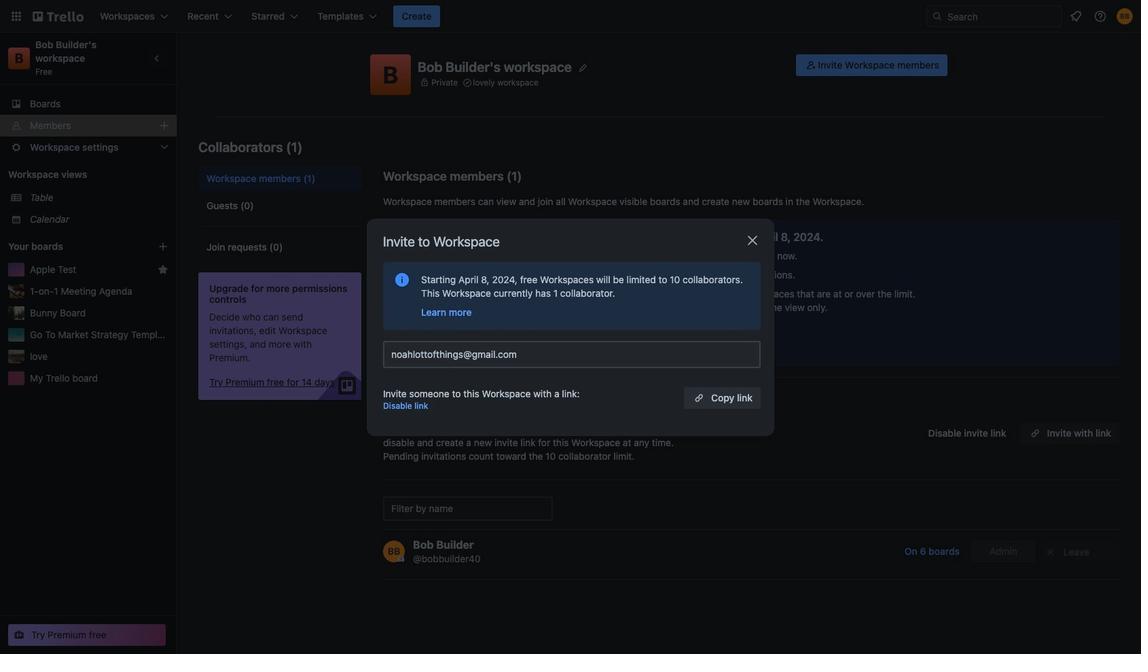 Task type: vqa. For each thing, say whether or not it's contained in the screenshot.
add board icon
yes



Task type: describe. For each thing, give the bounding box(es) containing it.
bob builder (bobbuilder40) image
[[1117, 8, 1133, 24]]

Filter by name text field
[[383, 497, 553, 521]]

switch to… image
[[10, 10, 23, 23]]

search image
[[932, 11, 943, 22]]

close image
[[745, 232, 761, 249]]

sm image
[[1044, 546, 1057, 559]]

sm image
[[805, 58, 818, 72]]

your boards with 6 items element
[[8, 238, 137, 255]]

Search field
[[943, 6, 1062, 26]]

starred icon image
[[158, 264, 168, 275]]

workspace navigation collapse icon image
[[148, 49, 167, 68]]



Task type: locate. For each thing, give the bounding box(es) containing it.
0 notifications image
[[1068, 8, 1084, 24]]

open information menu image
[[1094, 10, 1107, 23]]

Email address or name text field
[[391, 345, 758, 364]]

primary element
[[0, 0, 1141, 33]]

add board image
[[158, 241, 168, 252]]



